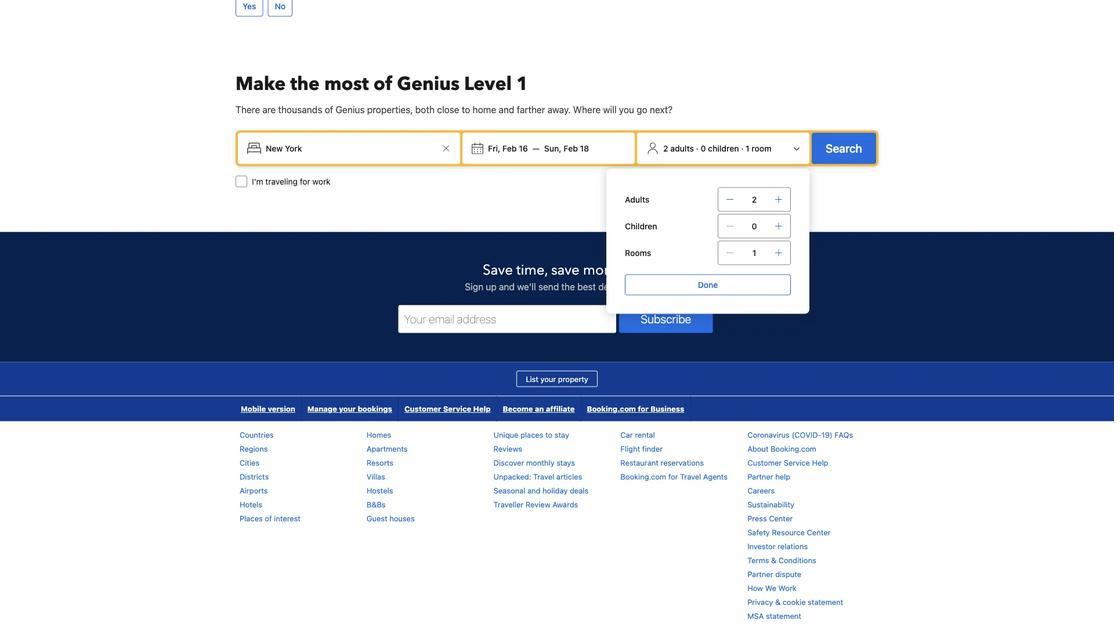 Task type: vqa. For each thing, say whether or not it's contained in the screenshot.
the 'Business'
yes



Task type: describe. For each thing, give the bounding box(es) containing it.
close
[[437, 104, 460, 115]]

best
[[578, 281, 596, 292]]

resorts
[[367, 458, 394, 467]]

0 vertical spatial center
[[769, 514, 793, 522]]

countries link
[[240, 430, 274, 439]]

customer service help
[[405, 404, 491, 413]]

villas
[[367, 472, 385, 481]]

1 for level
[[517, 71, 529, 96]]

customer service help link for become an affiliate
[[399, 396, 497, 421]]

—
[[533, 143, 540, 153]]

booking.com for travel agents link
[[621, 472, 728, 481]]

unique
[[494, 430, 519, 439]]

flight
[[621, 444, 641, 453]]

genius for properties,
[[336, 104, 365, 115]]

booking.com for business
[[587, 404, 685, 413]]

restaurant reservations link
[[621, 458, 704, 467]]

room
[[752, 143, 772, 153]]

reviews
[[494, 444, 523, 453]]

faqs
[[835, 430, 854, 439]]

0 vertical spatial you
[[619, 104, 635, 115]]

work
[[779, 583, 797, 592]]

where
[[573, 104, 601, 115]]

deals inside save time, save money! sign up and we'll send the best deals to you
[[599, 281, 621, 292]]

of for thousands
[[325, 104, 333, 115]]

hostels
[[367, 486, 393, 495]]

sun, feb 18 button
[[540, 138, 594, 159]]

regions link
[[240, 444, 268, 453]]

to inside unique places to stay reviews discover monthly stays unpacked: travel articles seasonal and holiday deals traveller review awards
[[546, 430, 553, 439]]

you inside save time, save money! sign up and we'll send the best deals to you
[[634, 281, 650, 292]]

1 horizontal spatial 0
[[752, 221, 757, 231]]

reviews link
[[494, 444, 523, 453]]

we'll
[[517, 281, 536, 292]]

1 partner from the top
[[748, 472, 774, 481]]

relations
[[778, 542, 808, 550]]

business
[[651, 404, 685, 413]]

save
[[552, 261, 580, 280]]

your for manage
[[339, 404, 356, 413]]

done button
[[625, 274, 791, 295]]

most
[[325, 71, 369, 96]]

careers link
[[748, 486, 775, 495]]

car rental flight finder restaurant reservations booking.com for travel agents
[[621, 430, 728, 481]]

help
[[776, 472, 791, 481]]

sign
[[465, 281, 484, 292]]

dispute
[[776, 569, 802, 578]]

safety resource center link
[[748, 528, 831, 536]]

both
[[416, 104, 435, 115]]

msa statement link
[[748, 611, 802, 620]]

0 horizontal spatial customer
[[405, 404, 442, 413]]

unique places to stay reviews discover monthly stays unpacked: travel articles seasonal and holiday deals traveller review awards
[[494, 430, 589, 509]]

privacy & cookie statement link
[[748, 597, 844, 606]]

how
[[748, 583, 764, 592]]

subscribe button
[[620, 305, 713, 333]]

become an affiliate link
[[497, 396, 581, 421]]

villas link
[[367, 472, 385, 481]]

coronavirus (covid-19) faqs about booking.com customer service help partner help careers sustainability press center safety resource center investor relations terms & conditions partner dispute how we work privacy & cookie statement msa statement
[[748, 430, 854, 620]]

hotels
[[240, 500, 262, 509]]

children
[[708, 143, 739, 153]]

become an affiliate
[[503, 404, 575, 413]]

0 vertical spatial to
[[462, 104, 470, 115]]

travel inside car rental flight finder restaurant reservations booking.com for travel agents
[[681, 472, 702, 481]]

cookie
[[783, 597, 806, 606]]

guest
[[367, 514, 388, 522]]

0 vertical spatial and
[[499, 104, 515, 115]]

cities link
[[240, 458, 260, 467]]

Where are you going? field
[[261, 138, 440, 159]]

hostels link
[[367, 486, 393, 495]]

of inside countries regions cities districts airports hotels places of interest
[[265, 514, 272, 522]]

property
[[558, 374, 589, 383]]

deals inside unique places to stay reviews discover monthly stays unpacked: travel articles seasonal and holiday deals traveller review awards
[[570, 486, 589, 495]]

for inside booking.com for business link
[[638, 404, 649, 413]]

reservations
[[661, 458, 704, 467]]

sustainability link
[[748, 500, 795, 509]]

affiliate
[[546, 404, 575, 413]]

monthly
[[527, 458, 555, 467]]

fri, feb 16 button
[[484, 138, 533, 159]]

properties,
[[367, 104, 413, 115]]

0 horizontal spatial statement
[[766, 611, 802, 620]]

awards
[[553, 500, 578, 509]]

will
[[603, 104, 617, 115]]

privacy
[[748, 597, 774, 606]]

districts link
[[240, 472, 269, 481]]

0 horizontal spatial the
[[290, 71, 320, 96]]

traveling
[[266, 176, 298, 186]]

sustainability
[[748, 500, 795, 509]]

i'm
[[252, 176, 263, 186]]

review
[[526, 500, 551, 509]]

car rental link
[[621, 430, 655, 439]]

adults
[[671, 143, 694, 153]]

booking.com inside booking.com for business link
[[587, 404, 636, 413]]

travel inside unique places to stay reviews discover monthly stays unpacked: travel articles seasonal and holiday deals traveller review awards
[[534, 472, 555, 481]]

service inside coronavirus (covid-19) faqs about booking.com customer service help partner help careers sustainability press center safety resource center investor relations terms & conditions partner dispute how we work privacy & cookie statement msa statement
[[784, 458, 811, 467]]

version
[[268, 404, 295, 413]]

0 vertical spatial help
[[474, 404, 491, 413]]

19)
[[822, 430, 833, 439]]

2 for 2 adults · 0 children · 1 room
[[664, 143, 669, 153]]

away.
[[548, 104, 571, 115]]

2 adults · 0 children · 1 room button
[[642, 137, 805, 159]]

help inside coronavirus (covid-19) faqs about booking.com customer service help partner help careers sustainability press center safety resource center investor relations terms & conditions partner dispute how we work privacy & cookie statement msa statement
[[813, 458, 829, 467]]



Task type: locate. For each thing, give the bounding box(es) containing it.
1 horizontal spatial for
[[638, 404, 649, 413]]

2 travel from the left
[[681, 472, 702, 481]]

customer up partner help link
[[748, 458, 782, 467]]

fri,
[[488, 143, 501, 153]]

and inside unique places to stay reviews discover monthly stays unpacked: travel articles seasonal and holiday deals traveller review awards
[[528, 486, 541, 495]]

agents
[[704, 472, 728, 481]]

list
[[526, 374, 539, 383]]

navigation inside save time, save money! footer
[[235, 396, 691, 421]]

· right children
[[742, 143, 744, 153]]

help down 19)
[[813, 458, 829, 467]]

1 vertical spatial center
[[807, 528, 831, 536]]

farther
[[517, 104, 545, 115]]

0 horizontal spatial 0
[[701, 143, 706, 153]]

0 vertical spatial genius
[[397, 71, 460, 96]]

of up "properties,"
[[374, 71, 393, 96]]

search
[[826, 141, 863, 155]]

16
[[519, 143, 528, 153]]

your inside list your property link
[[541, 374, 556, 383]]

1 vertical spatial to
[[624, 281, 632, 292]]

0 vertical spatial statement
[[808, 597, 844, 606]]

genius
[[397, 71, 460, 96], [336, 104, 365, 115]]

seasonal and holiday deals link
[[494, 486, 589, 495]]

countries regions cities districts airports hotels places of interest
[[240, 430, 301, 522]]

0 vertical spatial of
[[374, 71, 393, 96]]

center
[[769, 514, 793, 522], [807, 528, 831, 536]]

partner help link
[[748, 472, 791, 481]]

make
[[236, 71, 286, 96]]

service
[[443, 404, 472, 413], [784, 458, 811, 467]]

2 horizontal spatial of
[[374, 71, 393, 96]]

0 horizontal spatial 2
[[664, 143, 669, 153]]

1 vertical spatial 0
[[752, 221, 757, 231]]

homes link
[[367, 430, 392, 439]]

send
[[539, 281, 559, 292]]

1 horizontal spatial statement
[[808, 597, 844, 606]]

there
[[236, 104, 260, 115]]

the inside save time, save money! sign up and we'll send the best deals to you
[[562, 281, 575, 292]]

1 · from the left
[[697, 143, 699, 153]]

2 for 2
[[752, 194, 757, 204]]

coronavirus
[[748, 430, 790, 439]]

1 horizontal spatial help
[[813, 458, 829, 467]]

work
[[313, 176, 331, 186]]

1 up farther
[[517, 71, 529, 96]]

0 vertical spatial for
[[300, 176, 310, 186]]

car
[[621, 430, 633, 439]]

0 horizontal spatial customer service help link
[[399, 396, 497, 421]]

1 horizontal spatial customer
[[748, 458, 782, 467]]

and up traveller review awards link
[[528, 486, 541, 495]]

search button
[[812, 133, 877, 164]]

0 horizontal spatial of
[[265, 514, 272, 522]]

you down rooms
[[634, 281, 650, 292]]

terms & conditions link
[[748, 556, 817, 564]]

0 horizontal spatial for
[[300, 176, 310, 186]]

feb left 16
[[503, 143, 517, 153]]

your inside manage your bookings link
[[339, 404, 356, 413]]

1 horizontal spatial center
[[807, 528, 831, 536]]

2 horizontal spatial 1
[[753, 248, 757, 257]]

houses
[[390, 514, 415, 522]]

1 horizontal spatial genius
[[397, 71, 460, 96]]

travel down the reservations
[[681, 472, 702, 481]]

places
[[240, 514, 263, 522]]

1 vertical spatial and
[[499, 281, 515, 292]]

0 vertical spatial &
[[772, 556, 777, 564]]

0 vertical spatial partner
[[748, 472, 774, 481]]

1 horizontal spatial customer service help link
[[748, 458, 829, 467]]

0 horizontal spatial help
[[474, 404, 491, 413]]

2 down room
[[752, 194, 757, 204]]

homes
[[367, 430, 392, 439]]

unique places to stay link
[[494, 430, 570, 439]]

0 horizontal spatial feb
[[503, 143, 517, 153]]

0 horizontal spatial 1
[[517, 71, 529, 96]]

1 horizontal spatial the
[[562, 281, 575, 292]]

resorts link
[[367, 458, 394, 467]]

to left stay
[[546, 430, 553, 439]]

0 vertical spatial booking.com
[[587, 404, 636, 413]]

1 horizontal spatial deals
[[599, 281, 621, 292]]

restaurant
[[621, 458, 659, 467]]

2 vertical spatial and
[[528, 486, 541, 495]]

1 feb from the left
[[503, 143, 517, 153]]

0 vertical spatial deals
[[599, 281, 621, 292]]

save time, save money! footer
[[0, 231, 1115, 627]]

and right up
[[499, 281, 515, 292]]

conditions
[[779, 556, 817, 564]]

0 horizontal spatial genius
[[336, 104, 365, 115]]

0 vertical spatial 0
[[701, 143, 706, 153]]

make the most of genius level 1
[[236, 71, 529, 96]]

1 horizontal spatial service
[[784, 458, 811, 467]]

traveller review awards link
[[494, 500, 578, 509]]

yes button
[[236, 0, 263, 16]]

1 horizontal spatial feb
[[564, 143, 578, 153]]

coronavirus (covid-19) faqs link
[[748, 430, 854, 439]]

1 horizontal spatial to
[[546, 430, 553, 439]]

statement right cookie
[[808, 597, 844, 606]]

no button
[[268, 0, 293, 16]]

level
[[464, 71, 512, 96]]

customer service help link for partner help
[[748, 458, 829, 467]]

2 adults · 0 children · 1 room
[[664, 143, 772, 153]]

your for list
[[541, 374, 556, 383]]

to
[[462, 104, 470, 115], [624, 281, 632, 292], [546, 430, 553, 439]]

0 vertical spatial customer
[[405, 404, 442, 413]]

2
[[664, 143, 669, 153], [752, 194, 757, 204]]

customer right bookings
[[405, 404, 442, 413]]

districts
[[240, 472, 269, 481]]

0 horizontal spatial service
[[443, 404, 472, 413]]

and right the home
[[499, 104, 515, 115]]

2 vertical spatial to
[[546, 430, 553, 439]]

0 horizontal spatial to
[[462, 104, 470, 115]]

customer service help link
[[399, 396, 497, 421], [748, 458, 829, 467]]

your
[[541, 374, 556, 383], [339, 404, 356, 413]]

b&bs link
[[367, 500, 386, 509]]

cities
[[240, 458, 260, 467]]

sun,
[[545, 143, 562, 153]]

customer inside coronavirus (covid-19) faqs about booking.com customer service help partner help careers sustainability press center safety resource center investor relations terms & conditions partner dispute how we work privacy & cookie statement msa statement
[[748, 458, 782, 467]]

done
[[698, 280, 718, 289]]

0 horizontal spatial your
[[339, 404, 356, 413]]

you left go on the top
[[619, 104, 635, 115]]

stays
[[557, 458, 575, 467]]

2 vertical spatial for
[[669, 472, 678, 481]]

1 vertical spatial the
[[562, 281, 575, 292]]

0 vertical spatial service
[[443, 404, 472, 413]]

help left become
[[474, 404, 491, 413]]

countries
[[240, 430, 274, 439]]

0 inside button
[[701, 143, 706, 153]]

1 vertical spatial booking.com
[[771, 444, 817, 453]]

1 horizontal spatial your
[[541, 374, 556, 383]]

1 travel from the left
[[534, 472, 555, 481]]

booking.com down coronavirus (covid-19) faqs link
[[771, 444, 817, 453]]

manage your bookings link
[[302, 396, 398, 421]]

about
[[748, 444, 769, 453]]

guest houses link
[[367, 514, 415, 522]]

for down the reservations
[[669, 472, 678, 481]]

1 vertical spatial for
[[638, 404, 649, 413]]

1 up the done button
[[753, 248, 757, 257]]

subscribe
[[641, 312, 692, 326]]

·
[[697, 143, 699, 153], [742, 143, 744, 153]]

unpacked:
[[494, 472, 532, 481]]

0 horizontal spatial deals
[[570, 486, 589, 495]]

0 vertical spatial your
[[541, 374, 556, 383]]

of for most
[[374, 71, 393, 96]]

1 horizontal spatial of
[[325, 104, 333, 115]]

genius for level
[[397, 71, 460, 96]]

partner up careers
[[748, 472, 774, 481]]

booking.com inside coronavirus (covid-19) faqs about booking.com customer service help partner help careers sustainability press center safety resource center investor relations terms & conditions partner dispute how we work privacy & cookie statement msa statement
[[771, 444, 817, 453]]

1 vertical spatial service
[[784, 458, 811, 467]]

travel up seasonal and holiday deals link
[[534, 472, 555, 481]]

feb left "18"
[[564, 143, 578, 153]]

to right close
[[462, 104, 470, 115]]

1 vertical spatial 1
[[746, 143, 750, 153]]

of right places
[[265, 514, 272, 522]]

the up thousands
[[290, 71, 320, 96]]

2 partner from the top
[[748, 569, 774, 578]]

2 · from the left
[[742, 143, 744, 153]]

rooms
[[625, 248, 652, 257]]

your right manage
[[339, 404, 356, 413]]

1 left room
[[746, 143, 750, 153]]

0 horizontal spatial ·
[[697, 143, 699, 153]]

bookings
[[358, 404, 392, 413]]

flight finder link
[[621, 444, 663, 453]]

save time, save money! sign up and we'll send the best deals to you
[[465, 261, 650, 292]]

1 vertical spatial customer service help link
[[748, 458, 829, 467]]

2 feb from the left
[[564, 143, 578, 153]]

center up relations
[[807, 528, 831, 536]]

holiday
[[543, 486, 568, 495]]

navigation containing mobile version
[[235, 396, 691, 421]]

no
[[275, 1, 286, 11]]

booking.com down restaurant at the bottom of page
[[621, 472, 667, 481]]

18
[[580, 143, 589, 153]]

the down save
[[562, 281, 575, 292]]

1 vertical spatial genius
[[336, 104, 365, 115]]

navigation
[[235, 396, 691, 421]]

Your email address email field
[[399, 305, 617, 333]]

and
[[499, 104, 515, 115], [499, 281, 515, 292], [528, 486, 541, 495]]

to down money!
[[624, 281, 632, 292]]

statement down cookie
[[766, 611, 802, 620]]

statement
[[808, 597, 844, 606], [766, 611, 802, 620]]

· right adults
[[697, 143, 699, 153]]

of
[[374, 71, 393, 96], [325, 104, 333, 115], [265, 514, 272, 522]]

center up resource
[[769, 514, 793, 522]]

1 vertical spatial 2
[[752, 194, 757, 204]]

booking.com inside car rental flight finder restaurant reservations booking.com for travel agents
[[621, 472, 667, 481]]

1 vertical spatial statement
[[766, 611, 802, 620]]

booking.com up the car
[[587, 404, 636, 413]]

& up partner dispute link
[[772, 556, 777, 564]]

to inside save time, save money! sign up and we'll send the best deals to you
[[624, 281, 632, 292]]

your right the list
[[541, 374, 556, 383]]

deals down articles
[[570, 486, 589, 495]]

there are thousands of genius properties, both close to home and farther away. where will you go next?
[[236, 104, 673, 115]]

1 vertical spatial customer
[[748, 458, 782, 467]]

2 vertical spatial 1
[[753, 248, 757, 257]]

for left business
[[638, 404, 649, 413]]

hotels link
[[240, 500, 262, 509]]

and inside save time, save money! sign up and we'll send the best deals to you
[[499, 281, 515, 292]]

1 vertical spatial your
[[339, 404, 356, 413]]

1 horizontal spatial travel
[[681, 472, 702, 481]]

0 horizontal spatial center
[[769, 514, 793, 522]]

home
[[473, 104, 497, 115]]

genius up both on the left of page
[[397, 71, 460, 96]]

2 vertical spatial of
[[265, 514, 272, 522]]

up
[[486, 281, 497, 292]]

genius down most
[[336, 104, 365, 115]]

regions
[[240, 444, 268, 453]]

2 vertical spatial booking.com
[[621, 472, 667, 481]]

mobile version
[[241, 404, 295, 413]]

1 vertical spatial deals
[[570, 486, 589, 495]]

discover
[[494, 458, 524, 467]]

booking.com for business link
[[581, 396, 691, 421]]

go
[[637, 104, 648, 115]]

for left the work
[[300, 176, 310, 186]]

i'm traveling for work
[[252, 176, 331, 186]]

2 left adults
[[664, 143, 669, 153]]

0 vertical spatial customer service help link
[[399, 396, 497, 421]]

0 vertical spatial 2
[[664, 143, 669, 153]]

1 for ·
[[746, 143, 750, 153]]

2 inside button
[[664, 143, 669, 153]]

the
[[290, 71, 320, 96], [562, 281, 575, 292]]

2 horizontal spatial to
[[624, 281, 632, 292]]

deals down money!
[[599, 281, 621, 292]]

partner down terms
[[748, 569, 774, 578]]

0 vertical spatial the
[[290, 71, 320, 96]]

2 horizontal spatial for
[[669, 472, 678, 481]]

1 vertical spatial help
[[813, 458, 829, 467]]

of right thousands
[[325, 104, 333, 115]]

1 horizontal spatial ·
[[742, 143, 744, 153]]

0 vertical spatial 1
[[517, 71, 529, 96]]

1 horizontal spatial 1
[[746, 143, 750, 153]]

& up msa statement link
[[776, 597, 781, 606]]

1 vertical spatial you
[[634, 281, 650, 292]]

0 horizontal spatial travel
[[534, 472, 555, 481]]

for inside car rental flight finder restaurant reservations booking.com for travel agents
[[669, 472, 678, 481]]

1 inside button
[[746, 143, 750, 153]]

resource
[[772, 528, 805, 536]]

finder
[[643, 444, 663, 453]]

1
[[517, 71, 529, 96], [746, 143, 750, 153], [753, 248, 757, 257]]

1 horizontal spatial 2
[[752, 194, 757, 204]]

1 vertical spatial of
[[325, 104, 333, 115]]

1 vertical spatial partner
[[748, 569, 774, 578]]

1 vertical spatial &
[[776, 597, 781, 606]]

booking.com
[[587, 404, 636, 413], [771, 444, 817, 453], [621, 472, 667, 481]]

safety
[[748, 528, 770, 536]]

homes apartments resorts villas hostels b&bs guest houses
[[367, 430, 415, 522]]

0
[[701, 143, 706, 153], [752, 221, 757, 231]]



